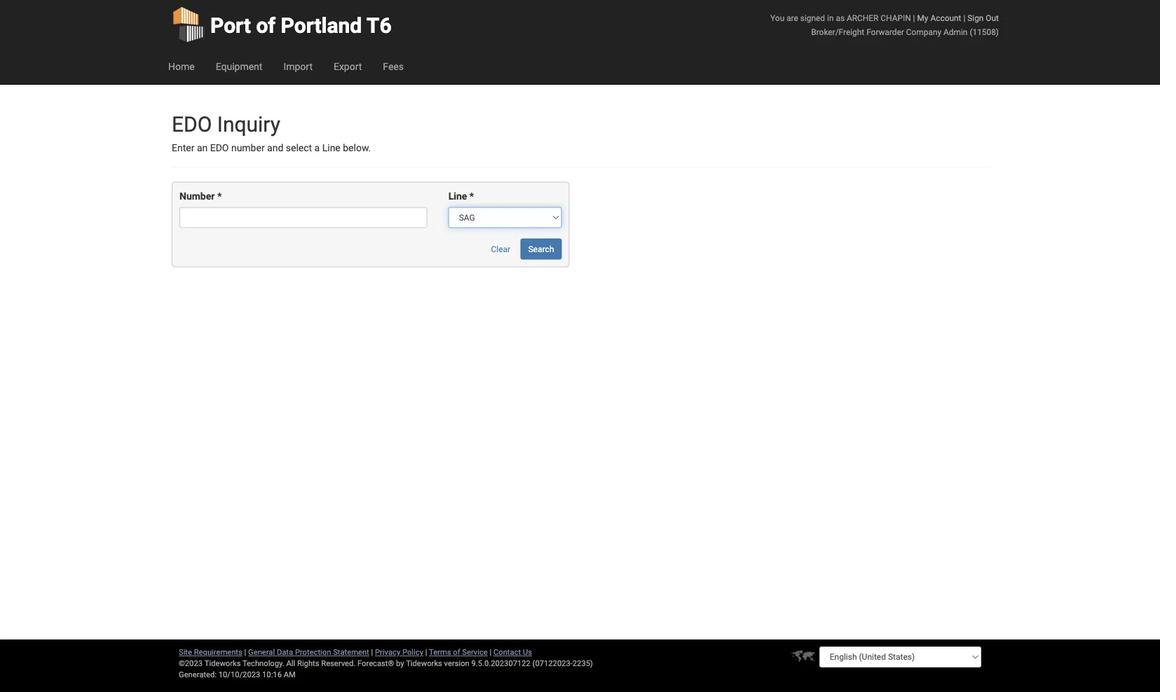 Task type: describe. For each thing, give the bounding box(es) containing it.
home
[[168, 61, 195, 72]]

9.5.0.202307122
[[471, 659, 531, 668]]

a
[[314, 142, 320, 154]]

in
[[827, 13, 834, 23]]

broker/freight
[[811, 27, 865, 37]]

number
[[231, 142, 265, 154]]

reserved.
[[321, 659, 356, 668]]

contact us link
[[494, 648, 532, 657]]

enter
[[172, 142, 194, 154]]

requirements
[[194, 648, 242, 657]]

export button
[[323, 49, 373, 84]]

forecast®
[[358, 659, 394, 668]]

protection
[[295, 648, 331, 657]]

am
[[284, 671, 296, 680]]

©2023 tideworks
[[179, 659, 241, 668]]

fees
[[383, 61, 404, 72]]

Number * text field
[[179, 207, 427, 228]]

| up tideworks
[[425, 648, 427, 657]]

company
[[906, 27, 942, 37]]

general data protection statement link
[[248, 648, 369, 657]]

port
[[210, 13, 251, 38]]

number *
[[179, 191, 222, 202]]

inquiry
[[217, 112, 280, 137]]

policy
[[402, 648, 423, 657]]

| left sign
[[964, 13, 966, 23]]

service
[[462, 648, 488, 657]]

privacy
[[375, 648, 400, 657]]

my account link
[[917, 13, 961, 23]]

and
[[267, 142, 283, 154]]

statement
[[333, 648, 369, 657]]

0 vertical spatial edo
[[172, 112, 212, 137]]

port of portland t6
[[210, 13, 392, 38]]

line *
[[448, 191, 474, 202]]

rights
[[297, 659, 319, 668]]

home button
[[158, 49, 205, 84]]

signed
[[800, 13, 825, 23]]

terms of service link
[[429, 648, 488, 657]]

as
[[836, 13, 845, 23]]

import
[[284, 61, 313, 72]]

general
[[248, 648, 275, 657]]

2235)
[[573, 659, 593, 668]]

portland
[[281, 13, 362, 38]]

| up forecast®
[[371, 648, 373, 657]]

0 vertical spatial of
[[256, 13, 276, 38]]

my
[[917, 13, 929, 23]]

equipment button
[[205, 49, 273, 84]]

search
[[528, 244, 554, 254]]

site requirements link
[[179, 648, 242, 657]]

of inside site requirements | general data protection statement | privacy policy | terms of service | contact us ©2023 tideworks technology. all rights reserved. forecast® by tideworks version 9.5.0.202307122 (07122023-2235) generated: 10/10/2023 10:16 am
[[453, 648, 460, 657]]



Task type: vqa. For each thing, say whether or not it's contained in the screenshot.
the top "Search"
no



Task type: locate. For each thing, give the bounding box(es) containing it.
export
[[334, 61, 362, 72]]

edo
[[172, 112, 212, 137], [210, 142, 229, 154]]

* for number *
[[217, 191, 222, 202]]

select
[[286, 142, 312, 154]]

data
[[277, 648, 293, 657]]

0 horizontal spatial *
[[217, 191, 222, 202]]

of right port
[[256, 13, 276, 38]]

site requirements | general data protection statement | privacy policy | terms of service | contact us ©2023 tideworks technology. all rights reserved. forecast® by tideworks version 9.5.0.202307122 (07122023-2235) generated: 10/10/2023 10:16 am
[[179, 648, 593, 680]]

you
[[771, 13, 785, 23]]

port of portland t6 link
[[172, 0, 392, 49]]

technology.
[[243, 659, 284, 668]]

10:16
[[262, 671, 282, 680]]

* for line *
[[470, 191, 474, 202]]

1 vertical spatial edo
[[210, 142, 229, 154]]

0 horizontal spatial line
[[322, 142, 341, 154]]

number
[[179, 191, 215, 202]]

equipment
[[216, 61, 262, 72]]

us
[[523, 648, 532, 657]]

2 * from the left
[[470, 191, 474, 202]]

you are signed in as archer chapin | my account | sign out broker/freight forwarder company admin (11508)
[[771, 13, 999, 37]]

1 horizontal spatial line
[[448, 191, 467, 202]]

admin
[[944, 27, 968, 37]]

edo inquiry enter an edo number and select a line below.
[[172, 112, 371, 154]]

terms
[[429, 648, 451, 657]]

import button
[[273, 49, 323, 84]]

archer
[[847, 13, 879, 23]]

forwarder
[[867, 27, 904, 37]]

sign
[[968, 13, 984, 23]]

search button
[[521, 239, 562, 260]]

edo right 'an'
[[210, 142, 229, 154]]

generated:
[[179, 671, 217, 680]]

below.
[[343, 142, 371, 154]]

clear
[[491, 244, 510, 254]]

site
[[179, 648, 192, 657]]

edo up enter
[[172, 112, 212, 137]]

are
[[787, 13, 798, 23]]

| left general
[[244, 648, 246, 657]]

privacy policy link
[[375, 648, 423, 657]]

0 horizontal spatial of
[[256, 13, 276, 38]]

| left the my
[[913, 13, 915, 23]]

fees button
[[373, 49, 414, 84]]

(07122023-
[[533, 659, 573, 668]]

1 * from the left
[[217, 191, 222, 202]]

version
[[444, 659, 470, 668]]

of
[[256, 13, 276, 38], [453, 648, 460, 657]]

clear button
[[483, 239, 518, 260]]

line inside edo inquiry enter an edo number and select a line below.
[[322, 142, 341, 154]]

0 vertical spatial line
[[322, 142, 341, 154]]

|
[[913, 13, 915, 23], [964, 13, 966, 23], [244, 648, 246, 657], [371, 648, 373, 657], [425, 648, 427, 657], [490, 648, 492, 657]]

account
[[931, 13, 961, 23]]

1 vertical spatial line
[[448, 191, 467, 202]]

all
[[286, 659, 295, 668]]

(11508)
[[970, 27, 999, 37]]

1 vertical spatial of
[[453, 648, 460, 657]]

sign out link
[[968, 13, 999, 23]]

of up the version
[[453, 648, 460, 657]]

contact
[[494, 648, 521, 657]]

chapin
[[881, 13, 911, 23]]

1 horizontal spatial of
[[453, 648, 460, 657]]

t6
[[367, 13, 392, 38]]

1 horizontal spatial *
[[470, 191, 474, 202]]

tideworks
[[406, 659, 442, 668]]

| up 9.5.0.202307122
[[490, 648, 492, 657]]

by
[[396, 659, 404, 668]]

out
[[986, 13, 999, 23]]

10/10/2023
[[219, 671, 260, 680]]

an
[[197, 142, 208, 154]]

line
[[322, 142, 341, 154], [448, 191, 467, 202]]

*
[[217, 191, 222, 202], [470, 191, 474, 202]]



